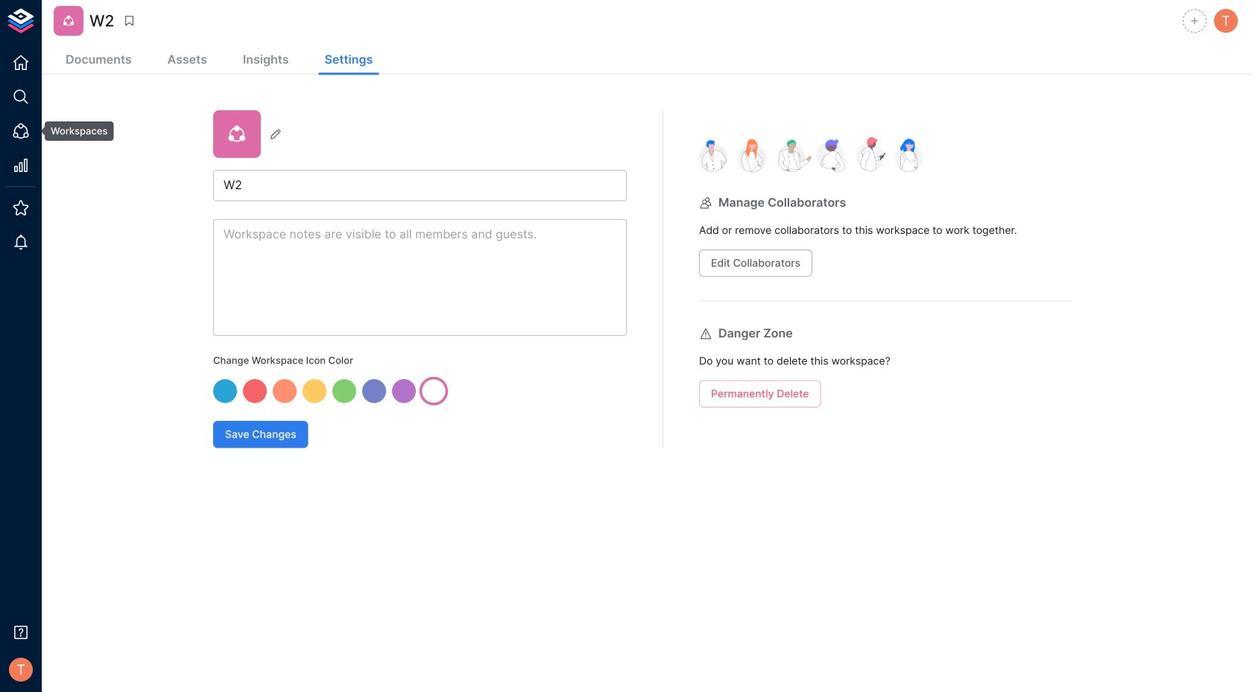 Task type: describe. For each thing, give the bounding box(es) containing it.
Workspace notes are visible to all members and guests. text field
[[213, 219, 627, 336]]



Task type: vqa. For each thing, say whether or not it's contained in the screenshot.
the T to the top
no



Task type: locate. For each thing, give the bounding box(es) containing it.
bookmark image
[[123, 14, 136, 28]]

Workspace Name text field
[[213, 170, 627, 201]]

tooltip
[[34, 121, 114, 141]]



